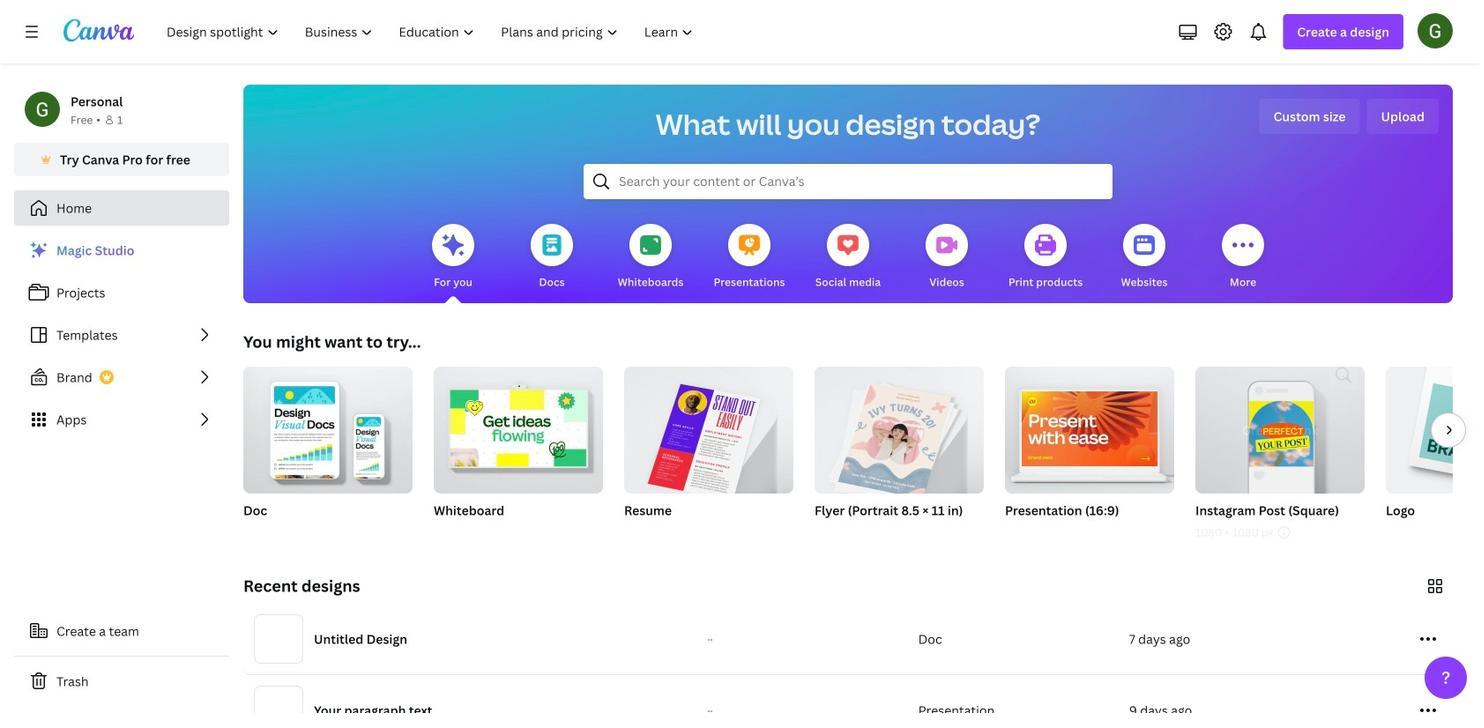 Task type: vqa. For each thing, say whether or not it's contained in the screenshot.
Simplistic
no



Task type: describe. For each thing, give the bounding box(es) containing it.
top level navigation element
[[155, 14, 708, 49]]

Search search field
[[619, 165, 1077, 198]]



Task type: locate. For each thing, give the bounding box(es) containing it.
list
[[14, 233, 229, 437]]

group
[[243, 360, 413, 541], [243, 360, 413, 494], [434, 360, 603, 541], [434, 360, 603, 494], [624, 360, 793, 541], [624, 360, 793, 501], [815, 360, 984, 541], [815, 360, 984, 499], [1005, 367, 1174, 541], [1195, 367, 1365, 541], [1195, 367, 1365, 494], [1386, 367, 1481, 541]]

None search field
[[584, 164, 1113, 199]]

gary orlando image
[[1418, 13, 1453, 48]]



